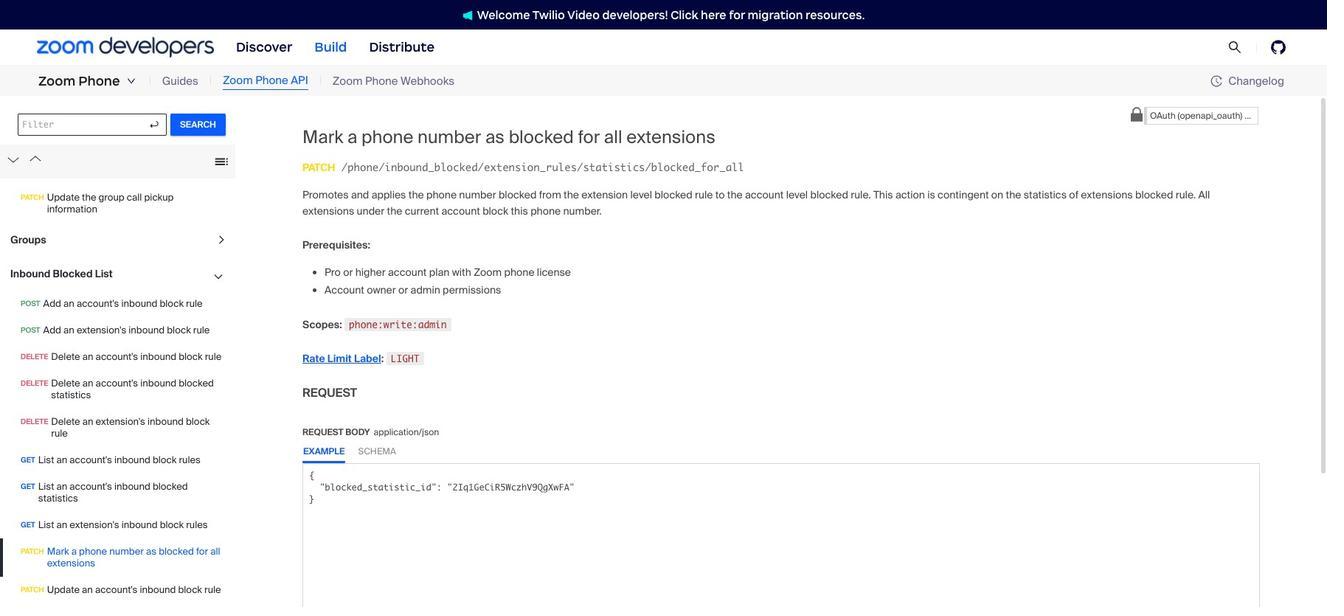 Task type: locate. For each thing, give the bounding box(es) containing it.
1 horizontal spatial zoom
[[223, 73, 253, 88]]

github image
[[1271, 40, 1286, 55]]

phone inside zoom phone api link
[[255, 73, 288, 88]]

search image
[[1228, 40, 1242, 54], [1228, 40, 1242, 54]]

phone inside zoom phone webhooks link
[[365, 74, 398, 88]]

phone for zoom phone webhooks
[[365, 74, 398, 88]]

phone
[[78, 73, 120, 89], [255, 73, 288, 88], [365, 74, 398, 88]]

request left body
[[302, 426, 344, 438]]

phone left webhooks
[[365, 74, 398, 88]]

0 horizontal spatial zoom
[[38, 73, 75, 89]]

request
[[302, 385, 357, 400], [302, 426, 344, 438]]

2 horizontal spatial zoom
[[333, 74, 363, 88]]

1 horizontal spatial phone
[[255, 73, 288, 88]]

3 phone from the left
[[365, 74, 398, 88]]

3 zoom from the left
[[333, 74, 363, 88]]

phone left api
[[255, 73, 288, 88]]

api
[[291, 73, 308, 88]]

request up body
[[302, 385, 357, 400]]

body
[[345, 426, 370, 438]]

guides link
[[162, 73, 198, 89]]

1 vertical spatial request
[[302, 426, 344, 438]]

zoom inside zoom phone api link
[[223, 73, 253, 88]]

zoom for zoom phone api
[[223, 73, 253, 88]]

2 horizontal spatial phone
[[365, 74, 398, 88]]

request body application/json
[[302, 426, 439, 438]]

2 phone from the left
[[255, 73, 288, 88]]

zoom phone
[[38, 73, 120, 89]]

2 zoom from the left
[[223, 73, 253, 88]]

resources.
[[806, 8, 865, 22]]

zoom phone api
[[223, 73, 308, 88]]

history image
[[1211, 75, 1223, 87]]

phone left down 'image'
[[78, 73, 120, 89]]

2 request from the top
[[302, 426, 344, 438]]

zoom phone webhooks
[[333, 74, 454, 88]]

request for request
[[302, 385, 357, 400]]

phone for zoom phone
[[78, 73, 120, 89]]

zoom
[[38, 73, 75, 89], [223, 73, 253, 88], [333, 74, 363, 88]]

1 phone from the left
[[78, 73, 120, 89]]

github image
[[1271, 40, 1286, 55]]

1 request from the top
[[302, 385, 357, 400]]

notification image
[[462, 10, 477, 20], [462, 10, 473, 20]]

zoom inside zoom phone webhooks link
[[333, 74, 363, 88]]

video
[[567, 8, 600, 22]]

0 horizontal spatial phone
[[78, 73, 120, 89]]

0 vertical spatial request
[[302, 385, 357, 400]]

1 zoom from the left
[[38, 73, 75, 89]]



Task type: describe. For each thing, give the bounding box(es) containing it.
here
[[701, 8, 726, 22]]

down image
[[127, 77, 136, 86]]

zoom phone webhooks link
[[333, 73, 454, 89]]

twilio
[[532, 8, 565, 22]]

webhooks
[[401, 74, 454, 88]]

developers!
[[602, 8, 668, 22]]

zoom for zoom phone
[[38, 73, 75, 89]]

changelog
[[1228, 73, 1284, 88]]

history image
[[1211, 75, 1228, 87]]

welcome twilio video developers! click here for migration resources.
[[477, 8, 865, 22]]

click
[[671, 8, 698, 22]]

changelog link
[[1211, 73, 1284, 88]]

for
[[729, 8, 745, 22]]

welcome twilio video developers! click here for migration resources. link
[[448, 7, 880, 22]]

guides
[[162, 74, 198, 88]]

welcome
[[477, 8, 530, 22]]

phone for zoom phone api
[[255, 73, 288, 88]]

request for request body application/json
[[302, 426, 344, 438]]

zoom phone api link
[[223, 72, 308, 90]]

zoom developer logo image
[[37, 37, 214, 57]]

application/json
[[374, 426, 439, 438]]

zoom for zoom phone webhooks
[[333, 74, 363, 88]]

migration
[[748, 8, 803, 22]]



